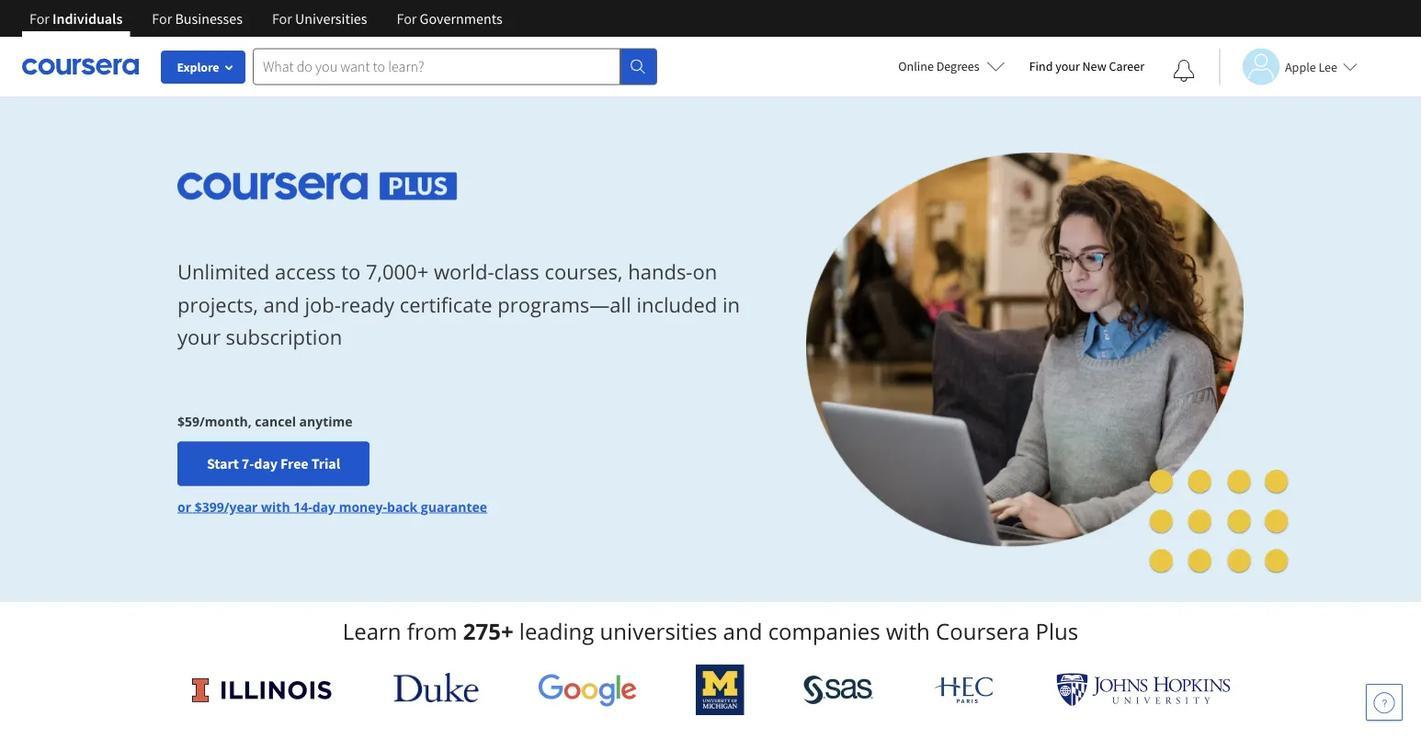 Task type: vqa. For each thing, say whether or not it's contained in the screenshot.
the rightmost Day
yes



Task type: locate. For each thing, give the bounding box(es) containing it.
with left 14-
[[261, 498, 290, 515]]

3 for from the left
[[272, 9, 292, 28]]

for governments
[[397, 9, 503, 28]]

4 for from the left
[[397, 9, 417, 28]]

your down projects,
[[177, 323, 220, 350]]

None search field
[[253, 48, 657, 85]]

1 horizontal spatial with
[[886, 616, 930, 646]]

coursera plus image
[[177, 173, 457, 200]]

sas image
[[803, 675, 874, 705]]

back
[[387, 498, 418, 515]]

banner navigation
[[15, 0, 517, 37]]

for left businesses
[[152, 9, 172, 28]]

ready
[[341, 290, 394, 318]]

day inside button
[[254, 454, 278, 473]]

14-
[[293, 498, 312, 515]]

companies
[[768, 616, 880, 646]]

1 vertical spatial with
[[886, 616, 930, 646]]

for
[[29, 9, 50, 28], [152, 9, 172, 28], [272, 9, 292, 28], [397, 9, 417, 28]]

0 vertical spatial day
[[254, 454, 278, 473]]

for left individuals
[[29, 9, 50, 28]]

online degrees button
[[884, 46, 1020, 86]]

day
[[254, 454, 278, 473], [312, 498, 336, 515]]

1 horizontal spatial and
[[723, 616, 762, 646]]

coursera image
[[22, 52, 139, 81]]

plus
[[1036, 616, 1079, 646]]

to
[[341, 258, 361, 286]]

for for universities
[[272, 9, 292, 28]]

hec paris image
[[933, 671, 997, 709]]

1 vertical spatial and
[[723, 616, 762, 646]]

0 horizontal spatial your
[[177, 323, 220, 350]]

from
[[407, 616, 457, 646]]

your
[[1056, 58, 1080, 74], [177, 323, 220, 350]]

1 vertical spatial your
[[177, 323, 220, 350]]

7-
[[242, 454, 254, 473]]

275+
[[463, 616, 513, 646]]

university of illinois at urbana-champaign image
[[190, 675, 334, 705]]

unlimited access to 7,000+ world-class courses, hands-on projects, and job-ready certificate programs—all included in your subscription
[[177, 258, 740, 350]]

0 vertical spatial your
[[1056, 58, 1080, 74]]

$59 /month, cancel anytime
[[177, 412, 353, 430]]

university of michigan image
[[696, 665, 744, 715]]

day left free
[[254, 454, 278, 473]]

1 for from the left
[[29, 9, 50, 28]]

for for governments
[[397, 9, 417, 28]]

new
[[1082, 58, 1107, 74]]

and up the subscription
[[263, 290, 299, 318]]

career
[[1109, 58, 1144, 74]]

find
[[1029, 58, 1053, 74]]

1 vertical spatial day
[[312, 498, 336, 515]]

0 vertical spatial with
[[261, 498, 290, 515]]

find your new career link
[[1020, 55, 1154, 78]]

hands-
[[628, 258, 693, 286]]

lee
[[1319, 58, 1338, 75]]

0 horizontal spatial day
[[254, 454, 278, 473]]

explore button
[[161, 51, 245, 84]]

your right find
[[1056, 58, 1080, 74]]

apple
[[1285, 58, 1316, 75]]

day left money-
[[312, 498, 336, 515]]

2 for from the left
[[152, 9, 172, 28]]

for left governments
[[397, 9, 417, 28]]

and
[[263, 290, 299, 318], [723, 616, 762, 646]]

0 horizontal spatial and
[[263, 290, 299, 318]]

with left coursera at the right bottom of the page
[[886, 616, 930, 646]]

/month,
[[199, 412, 252, 430]]

0 vertical spatial and
[[263, 290, 299, 318]]

and up university of michigan image
[[723, 616, 762, 646]]

or $399 /year with 14-day money-back guarantee
[[177, 498, 487, 515]]

for left universities
[[272, 9, 292, 28]]

/year
[[224, 498, 258, 515]]

on
[[693, 258, 717, 286]]

with
[[261, 498, 290, 515], [886, 616, 930, 646]]

universities
[[295, 9, 367, 28]]



Task type: describe. For each thing, give the bounding box(es) containing it.
find your new career
[[1029, 58, 1144, 74]]

What do you want to learn? text field
[[253, 48, 621, 85]]

businesses
[[175, 9, 243, 28]]

leading
[[519, 616, 594, 646]]

class
[[494, 258, 539, 286]]

job-
[[305, 290, 341, 318]]

courses,
[[545, 258, 623, 286]]

apple lee button
[[1219, 48, 1358, 85]]

programs—all
[[498, 290, 631, 318]]

universities
[[600, 616, 717, 646]]

unlimited
[[177, 258, 270, 286]]

1 horizontal spatial day
[[312, 498, 336, 515]]

online
[[898, 58, 934, 74]]

learn from 275+ leading universities and companies with coursera plus
[[343, 616, 1079, 646]]

0 horizontal spatial with
[[261, 498, 290, 515]]

johns hopkins university image
[[1056, 673, 1231, 707]]

start 7-day free trial button
[[177, 441, 370, 486]]

governments
[[420, 9, 503, 28]]

certificate
[[400, 290, 492, 318]]

start
[[207, 454, 239, 473]]

and inside unlimited access to 7,000+ world-class courses, hands-on projects, and job-ready certificate programs—all included in your subscription
[[263, 290, 299, 318]]

show notifications image
[[1173, 60, 1195, 82]]

guarantee
[[421, 498, 487, 515]]

for universities
[[272, 9, 367, 28]]

cancel
[[255, 412, 296, 430]]

subscription
[[226, 323, 342, 350]]

start 7-day free trial
[[207, 454, 340, 473]]

world-
[[434, 258, 494, 286]]

google image
[[538, 673, 637, 707]]

in
[[723, 290, 740, 318]]

explore
[[177, 59, 219, 75]]

trial
[[311, 454, 340, 473]]

projects,
[[177, 290, 258, 318]]

your inside unlimited access to 7,000+ world-class courses, hands-on projects, and job-ready certificate programs—all included in your subscription
[[177, 323, 220, 350]]

for for individuals
[[29, 9, 50, 28]]

degrees
[[936, 58, 980, 74]]

for for businesses
[[152, 9, 172, 28]]

access
[[275, 258, 336, 286]]

7,000+
[[366, 258, 429, 286]]

money-
[[339, 498, 387, 515]]

individuals
[[52, 9, 123, 28]]

1 horizontal spatial your
[[1056, 58, 1080, 74]]

learn
[[343, 616, 401, 646]]

anytime
[[299, 412, 353, 430]]

free
[[280, 454, 308, 473]]

included
[[637, 290, 717, 318]]

$59
[[177, 412, 199, 430]]

coursera
[[936, 616, 1030, 646]]

help center image
[[1373, 691, 1395, 713]]

or
[[177, 498, 191, 515]]

apple lee
[[1285, 58, 1338, 75]]

for businesses
[[152, 9, 243, 28]]

$399
[[195, 498, 224, 515]]

duke university image
[[393, 673, 479, 702]]

for individuals
[[29, 9, 123, 28]]

online degrees
[[898, 58, 980, 74]]



